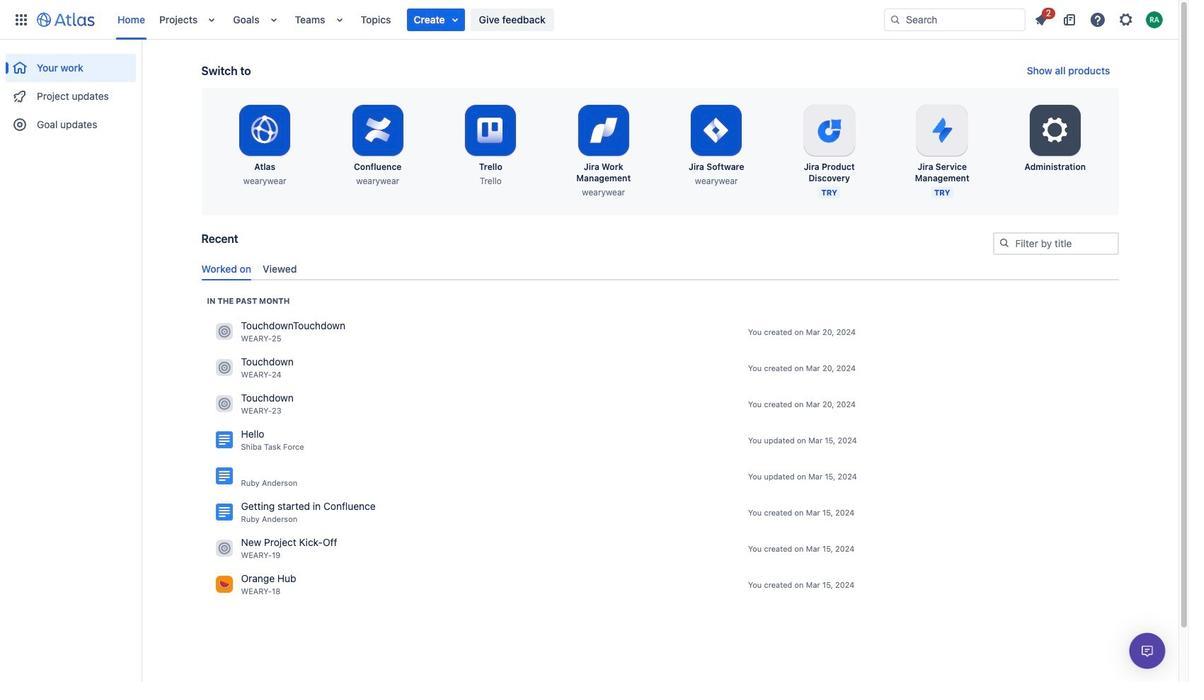 Task type: describe. For each thing, give the bounding box(es) containing it.
confluence image
[[216, 504, 233, 521]]

Search field
[[885, 8, 1026, 31]]

top element
[[8, 0, 885, 39]]

settings image
[[1039, 113, 1073, 147]]

townsquare image
[[216, 540, 233, 557]]

settings image
[[1118, 11, 1135, 28]]

account image
[[1147, 11, 1164, 28]]

list item inside top element
[[407, 8, 465, 31]]

switch to... image
[[13, 11, 30, 28]]

search image
[[890, 14, 902, 25]]

help image
[[1090, 11, 1107, 28]]

2 townsquare image from the top
[[216, 359, 233, 376]]

1 confluence image from the top
[[216, 432, 233, 449]]



Task type: locate. For each thing, give the bounding box(es) containing it.
confluence image
[[216, 432, 233, 449], [216, 468, 233, 485]]

1 townsquare image from the top
[[216, 323, 233, 340]]

tab list
[[196, 257, 1125, 280]]

notifications image
[[1033, 11, 1050, 28]]

1 horizontal spatial list item
[[1029, 5, 1056, 31]]

None search field
[[885, 8, 1026, 31]]

banner
[[0, 0, 1179, 40]]

0 vertical spatial confluence image
[[216, 432, 233, 449]]

list
[[110, 0, 885, 39], [1029, 5, 1171, 31]]

heading
[[207, 295, 290, 307]]

list item
[[1029, 5, 1056, 31], [407, 8, 465, 31]]

4 townsquare image from the top
[[216, 576, 233, 593]]

3 townsquare image from the top
[[216, 395, 233, 412]]

2 confluence image from the top
[[216, 468, 233, 485]]

Filter by title field
[[995, 234, 1118, 254]]

0 horizontal spatial list
[[110, 0, 885, 39]]

search image
[[999, 237, 1010, 249]]

0 horizontal spatial list item
[[407, 8, 465, 31]]

1 vertical spatial confluence image
[[216, 468, 233, 485]]

1 horizontal spatial list
[[1029, 5, 1171, 31]]

group
[[6, 40, 136, 143]]

townsquare image
[[216, 323, 233, 340], [216, 359, 233, 376], [216, 395, 233, 412], [216, 576, 233, 593]]



Task type: vqa. For each thing, say whether or not it's contained in the screenshot.
Tag icon
no



